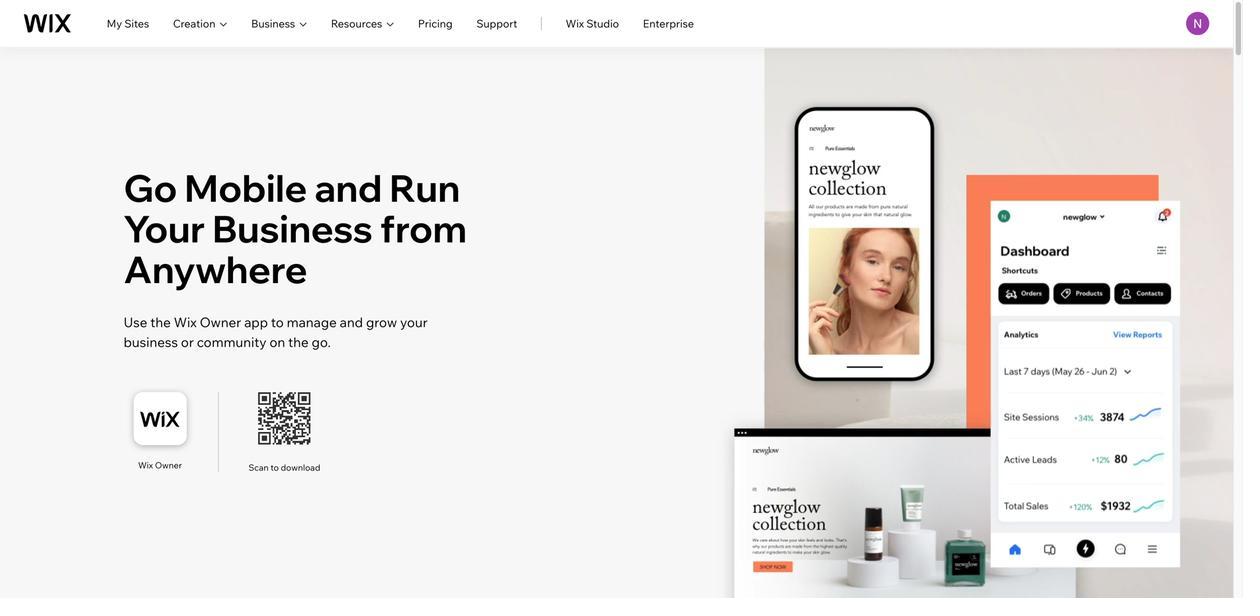 Task type: describe. For each thing, give the bounding box(es) containing it.
go
[[124, 165, 177, 211]]

or
[[181, 334, 194, 350]]

anywhere
[[124, 246, 308, 293]]

wix inside 'use the wix owner app to manage and grow your business or community on the go.'
[[174, 314, 197, 331]]

use
[[124, 314, 147, 331]]

wix studio link
[[566, 16, 619, 31]]

1 vertical spatial owner
[[155, 460, 182, 471]]

business
[[124, 334, 178, 350]]

manage
[[287, 314, 337, 331]]

from
[[380, 205, 467, 252]]

my sites
[[107, 17, 149, 30]]

resources button
[[331, 16, 394, 31]]

to inside 'use the wix owner app to manage and grow your business or community on the go.'
[[271, 314, 284, 331]]

support
[[477, 17, 518, 30]]

pricing link
[[418, 16, 453, 31]]

creation button
[[173, 16, 227, 31]]

my
[[107, 17, 122, 30]]

support link
[[477, 16, 518, 31]]

mobile
[[185, 165, 307, 211]]

scan to download
[[249, 462, 320, 473]]

wix for wix studio
[[566, 17, 584, 30]]

owner inside 'use the wix owner app to manage and grow your business or community on the go.'
[[200, 314, 241, 331]]

business inside go mobile and run your business from anywhere
[[212, 205, 373, 252]]

grow
[[366, 314, 397, 331]]

enterprise
[[643, 17, 694, 30]]

wix for wix owner
[[138, 460, 153, 471]]



Task type: locate. For each thing, give the bounding box(es) containing it.
your
[[400, 314, 428, 331]]

and inside 'use the wix owner app to manage and grow your business or community on the go.'
[[340, 314, 363, 331]]

pricing
[[418, 17, 453, 30]]

1 horizontal spatial owner
[[200, 314, 241, 331]]

owner app qr code image
[[258, 392, 310, 445], [258, 392, 310, 445]]

2 horizontal spatial wix
[[566, 17, 584, 30]]

0 vertical spatial to
[[271, 314, 284, 331]]

run
[[389, 165, 460, 211]]

the up the business
[[150, 314, 171, 331]]

resources
[[331, 17, 382, 30]]

owner
[[200, 314, 241, 331], [155, 460, 182, 471]]

1 horizontal spatial the
[[288, 334, 309, 350]]

the
[[150, 314, 171, 331], [288, 334, 309, 350]]

0 vertical spatial wix
[[566, 17, 584, 30]]

0 horizontal spatial the
[[150, 314, 171, 331]]

wix owner app image
[[127, 387, 193, 453], [134, 392, 187, 445]]

0 horizontal spatial wix
[[138, 460, 153, 471]]

1 vertical spatial the
[[288, 334, 309, 350]]

0 vertical spatial and
[[315, 165, 382, 211]]

1 vertical spatial business
[[212, 205, 373, 252]]

sites
[[124, 17, 149, 30]]

community
[[197, 334, 267, 350]]

on
[[270, 334, 285, 350]]

wix studio
[[566, 17, 619, 30]]

wix inside wix studio link
[[566, 17, 584, 30]]

your
[[124, 205, 205, 252]]

business button
[[251, 16, 307, 31]]

the right on
[[288, 334, 309, 350]]

to
[[271, 314, 284, 331], [271, 462, 279, 473]]

use the wix owner app to manage and grow your business or community on the go.
[[124, 314, 428, 350]]

business
[[251, 17, 295, 30], [212, 205, 373, 252]]

and inside go mobile and run your business from anywhere
[[315, 165, 382, 211]]

to right scan
[[271, 462, 279, 473]]

1 horizontal spatial wix
[[174, 314, 197, 331]]

and
[[315, 165, 382, 211], [340, 314, 363, 331]]

0 horizontal spatial owner
[[155, 460, 182, 471]]

1 vertical spatial to
[[271, 462, 279, 473]]

wix
[[566, 17, 584, 30], [174, 314, 197, 331], [138, 460, 153, 471]]

scan
[[249, 462, 269, 473]]

creation
[[173, 17, 216, 30]]

enterprise link
[[643, 16, 694, 31]]

download
[[281, 462, 320, 473]]

to up on
[[271, 314, 284, 331]]

wix owner
[[138, 460, 182, 471]]

0 vertical spatial owner
[[200, 314, 241, 331]]

2 vertical spatial wix
[[138, 460, 153, 471]]

0 vertical spatial the
[[150, 314, 171, 331]]

business inside 'popup button'
[[251, 17, 295, 30]]

profile image image
[[1187, 12, 1210, 35]]

studio
[[587, 17, 619, 30]]

my sites link
[[107, 16, 149, 31]]

1 vertical spatial wix
[[174, 314, 197, 331]]

go mobile and run your business from anywhere
[[124, 165, 467, 293]]

0 vertical spatial business
[[251, 17, 295, 30]]

app
[[244, 314, 268, 331]]

1 vertical spatial and
[[340, 314, 363, 331]]

go.
[[312, 334, 331, 350]]



Task type: vqa. For each thing, say whether or not it's contained in the screenshot.
'&' in the Schools & Universities link
no



